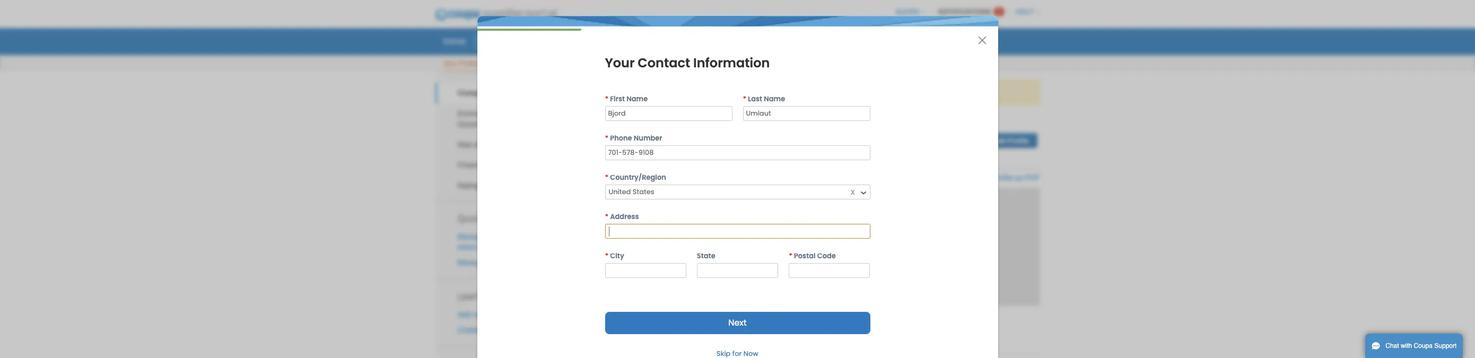 Task type: describe. For each thing, give the bounding box(es) containing it.
excursions
[[693, 129, 766, 146]]

learning center
[[458, 290, 524, 302]]

quick links
[[458, 211, 505, 224]]

code
[[817, 251, 836, 261]]

by
[[754, 88, 762, 97]]

environmental, social, governance & diversity
[[458, 109, 536, 128]]

contact
[[638, 54, 690, 72]]

a
[[482, 326, 486, 334]]

* for * city
[[605, 251, 609, 261]]

coupa inside alert
[[764, 88, 786, 97]]

coupa supplier portal image
[[427, 2, 564, 28]]

2 your from the left
[[904, 88, 918, 97]]

0 horizontal spatial profile
[[532, 326, 552, 334]]

catalogs
[[731, 36, 763, 46]]

is
[[821, 318, 827, 327]]

asn
[[654, 36, 669, 46]]

your for your profile
[[443, 59, 457, 67]]

& for references
[[485, 181, 490, 190]]

& for compliance
[[474, 140, 479, 149]]

* postal code
[[789, 251, 836, 261]]

first
[[610, 94, 625, 104]]

manage legal entities link
[[458, 258, 528, 267]]

* first name
[[605, 94, 648, 104]]

* address
[[605, 212, 639, 222]]

business performance
[[779, 36, 862, 46]]

as
[[649, 318, 658, 327]]

edit
[[993, 137, 1006, 145]]

chat with coupa support button
[[1366, 334, 1463, 358]]

manage for manage legal entities
[[458, 258, 484, 267]]

add
[[458, 310, 471, 319]]

& inside environmental, social, governance & diversity
[[500, 120, 505, 128]]

parent
[[861, 318, 884, 327]]

orders link
[[515, 33, 554, 49]]

profile for your profile
[[459, 59, 479, 67]]

for
[[865, 88, 874, 97]]

governance
[[458, 120, 498, 128]]

in
[[896, 88, 902, 97]]

social,
[[509, 109, 532, 118]]

environmental, social, governance & diversity link
[[435, 103, 575, 134]]

links
[[484, 211, 505, 224]]

company
[[458, 89, 491, 97]]

number
[[634, 133, 662, 143]]

* for * first name
[[605, 94, 609, 104]]

service/time sheets
[[563, 36, 638, 46]]

is ultimate parent
[[821, 318, 884, 327]]

information
[[693, 54, 770, 72]]

asn link
[[647, 33, 676, 49]]

edit profile link
[[984, 133, 1038, 148]]

your profile
[[443, 59, 479, 67]]

manage payment information
[[458, 232, 515, 251]]

complete your profile to get discovered by coupa buyers that are looking for items in your category.
[[623, 88, 950, 97]]

next
[[729, 317, 747, 329]]

company profile
[[458, 89, 517, 97]]

discoverable
[[488, 326, 530, 334]]

your for your contact information
[[605, 54, 635, 72]]

* for * last name
[[743, 94, 747, 104]]

progress
[[861, 121, 891, 129]]

as
[[1015, 174, 1023, 182]]

state
[[697, 251, 716, 261]]

items
[[876, 88, 894, 97]]

bjord's excursions
[[644, 129, 766, 146]]

performance for business performance
[[813, 36, 862, 46]]

get
[[704, 88, 714, 97]]

address for primary address
[[620, 332, 650, 341]]

profile link
[[475, 33, 513, 49]]

that
[[812, 88, 825, 97]]

discovered
[[716, 88, 752, 97]]

more
[[473, 310, 490, 319]]

to
[[696, 88, 702, 97]]

profile left progress
[[838, 121, 859, 129]]

profile inside profile link
[[482, 36, 506, 46]]

* for * country/region
[[605, 172, 609, 183]]

your contact information dialog
[[477, 16, 998, 358]]

* phone number
[[605, 133, 662, 143]]

background image
[[591, 188, 1040, 306]]

business performance link
[[772, 33, 869, 49]]

chat
[[1386, 342, 1399, 350]]

home
[[443, 36, 466, 46]]

download profile as pdf
[[957, 174, 1040, 182]]

doing
[[591, 318, 612, 327]]

last inside the bjord's excursions banner
[[851, 149, 865, 157]]

complete your profile to get discovered by coupa buyers that are looking for items in your category. alert
[[591, 79, 1040, 106]]

name for * last name
[[764, 94, 785, 104]]

postal
[[794, 251, 816, 261]]

x
[[851, 186, 855, 197]]

catalogs link
[[724, 33, 770, 49]]

category.
[[920, 88, 950, 97]]

next button
[[605, 312, 870, 334]]

download profile as pdf button
[[957, 172, 1040, 183]]

buyers
[[788, 88, 810, 97]]

information
[[458, 243, 494, 251]]

1 your from the left
[[657, 88, 671, 97]]

coupa inside button
[[1414, 342, 1433, 350]]

name for * first name
[[627, 94, 648, 104]]

setup
[[973, 36, 994, 46]]

are
[[827, 88, 838, 97]]

doing business as
[[591, 318, 658, 327]]

manage legal entities
[[458, 258, 528, 267]]



Task type: locate. For each thing, give the bounding box(es) containing it.
* city
[[605, 251, 624, 261]]

0 vertical spatial performance
[[813, 36, 862, 46]]

city
[[610, 251, 624, 261]]

last updated
[[851, 149, 895, 157]]

risk & compliance link
[[435, 134, 575, 155]]

your right in
[[904, 88, 918, 97]]

profile for edit profile
[[1008, 137, 1029, 145]]

manage down information at the left bottom of the page
[[458, 258, 484, 267]]

0 vertical spatial manage
[[458, 232, 484, 241]]

profile right discoverable
[[532, 326, 552, 334]]

environmental,
[[458, 109, 507, 118]]

address inside the bjord's excursions banner
[[620, 332, 650, 341]]

2 name from the left
[[764, 94, 785, 104]]

None text field
[[743, 106, 870, 121], [605, 145, 870, 160], [606, 224, 869, 238], [605, 263, 686, 278], [743, 106, 870, 121], [605, 145, 870, 160], [606, 224, 869, 238], [605, 263, 686, 278]]

manage
[[458, 232, 484, 241], [458, 258, 484, 267]]

country/region
[[610, 172, 666, 183]]

1 vertical spatial business
[[614, 318, 647, 327]]

manage for manage payment information
[[458, 232, 484, 241]]

address up city
[[610, 212, 639, 222]]

last inside the your contact information dialog
[[748, 94, 763, 104]]

profile for company profile
[[494, 89, 517, 97]]

ratings & references link
[[435, 175, 575, 196]]

your contact information
[[605, 54, 770, 72]]

* for * address
[[605, 212, 609, 222]]

0 horizontal spatial coupa
[[764, 88, 786, 97]]

profile inside your profile link
[[459, 59, 479, 67]]

business inside the bjord's excursions banner
[[614, 318, 647, 327]]

business up "primary address"
[[614, 318, 647, 327]]

download
[[957, 174, 990, 182]]

name
[[627, 94, 648, 104], [764, 94, 785, 104]]

create a discoverable profile
[[458, 326, 552, 334]]

center
[[496, 290, 524, 302]]

financial performance link
[[435, 155, 575, 175]]

close image
[[978, 36, 987, 45]]

ratings
[[458, 181, 483, 190]]

primary
[[591, 332, 618, 341]]

edit profile
[[993, 137, 1029, 145]]

bjord's excursions banner
[[587, 117, 1051, 354]]

legal
[[487, 258, 502, 267]]

your inside dialog
[[605, 54, 635, 72]]

your profile link
[[443, 57, 479, 71]]

& left diversity
[[500, 120, 505, 128]]

* left by
[[743, 94, 747, 104]]

* for * postal code
[[789, 251, 793, 261]]

profile inside alert
[[673, 88, 694, 97]]

financial
[[458, 161, 487, 169]]

manage up information at the left bottom of the page
[[458, 232, 484, 241]]

payment
[[487, 232, 515, 241]]

None text field
[[605, 106, 732, 121], [606, 185, 845, 199], [789, 263, 870, 278], [605, 106, 732, 121], [606, 185, 845, 199], [789, 263, 870, 278]]

profile left to on the left top of page
[[673, 88, 694, 97]]

home link
[[436, 33, 473, 49]]

invoices
[[685, 36, 715, 46]]

profile progress
[[838, 121, 891, 129]]

diversity
[[507, 120, 536, 128]]

* left phone on the left top
[[605, 133, 609, 143]]

0 vertical spatial &
[[500, 120, 505, 128]]

1 vertical spatial coupa
[[1414, 342, 1433, 350]]

address for * address
[[610, 212, 639, 222]]

learning
[[458, 290, 494, 302]]

business right 'catalogs'
[[779, 36, 811, 46]]

0 vertical spatial coupa
[[764, 88, 786, 97]]

service/time
[[563, 36, 611, 46]]

create a discoverable profile link
[[458, 326, 552, 334]]

performance
[[813, 36, 862, 46], [489, 161, 532, 169]]

phone
[[610, 133, 632, 143]]

financial performance
[[458, 161, 532, 169]]

* left city
[[605, 251, 609, 261]]

* country/region
[[605, 172, 666, 183]]

1 vertical spatial last
[[851, 149, 865, 157]]

* up * city
[[605, 212, 609, 222]]

1 horizontal spatial coupa
[[1414, 342, 1433, 350]]

pdf
[[1025, 174, 1040, 182]]

0 vertical spatial address
[[610, 212, 639, 222]]

profile right the edit
[[1008, 137, 1029, 145]]

address inside the your contact information dialog
[[610, 212, 639, 222]]

compliance
[[481, 140, 520, 149]]

0 horizontal spatial &
[[474, 140, 479, 149]]

profile inside the download profile as pdf button
[[992, 174, 1013, 182]]

add more customers link
[[458, 310, 526, 319]]

performance for financial performance
[[489, 161, 532, 169]]

0 horizontal spatial business
[[614, 318, 647, 327]]

risk & compliance
[[458, 140, 520, 149]]

1 horizontal spatial profile
[[673, 88, 694, 97]]

add more customers
[[458, 310, 526, 319]]

0 horizontal spatial your
[[443, 59, 457, 67]]

1 name from the left
[[627, 94, 648, 104]]

0 horizontal spatial your
[[657, 88, 671, 97]]

profile
[[673, 88, 694, 97], [532, 326, 552, 334]]

bjord's excursions image
[[591, 117, 633, 160]]

last down information
[[748, 94, 763, 104]]

profile left the as
[[992, 174, 1013, 182]]

profile up social, on the top of the page
[[494, 89, 517, 97]]

0 horizontal spatial last
[[748, 94, 763, 104]]

1 vertical spatial profile
[[532, 326, 552, 334]]

manage payment information link
[[458, 232, 515, 251]]

your
[[605, 54, 635, 72], [443, 59, 457, 67]]

* left first
[[605, 94, 609, 104]]

business
[[779, 36, 811, 46], [614, 318, 647, 327]]

1 horizontal spatial your
[[904, 88, 918, 97]]

1 horizontal spatial &
[[485, 181, 490, 190]]

references
[[492, 181, 530, 190]]

name right first
[[627, 94, 648, 104]]

last
[[748, 94, 763, 104], [851, 149, 865, 157]]

1 vertical spatial manage
[[458, 258, 484, 267]]

primary address
[[591, 332, 650, 341]]

1 horizontal spatial name
[[764, 94, 785, 104]]

* for * phone number
[[605, 133, 609, 143]]

1 horizontal spatial last
[[851, 149, 865, 157]]

profile
[[482, 36, 506, 46], [459, 59, 479, 67], [494, 89, 517, 97], [838, 121, 859, 129], [1008, 137, 1029, 145], [992, 174, 1013, 182]]

your right complete
[[657, 88, 671, 97]]

ultimate
[[829, 318, 858, 327]]

manage inside manage payment information
[[458, 232, 484, 241]]

1 horizontal spatial business
[[779, 36, 811, 46]]

complete
[[623, 88, 655, 97]]

0 vertical spatial profile
[[673, 88, 694, 97]]

address down doing business as
[[620, 332, 650, 341]]

company profile link
[[435, 83, 575, 103]]

1 vertical spatial address
[[620, 332, 650, 341]]

coupa right by
[[764, 88, 786, 97]]

name right by
[[764, 94, 785, 104]]

performance up references
[[489, 161, 532, 169]]

your down 'home' link
[[443, 59, 457, 67]]

1 manage from the top
[[458, 232, 484, 241]]

profile inside company profile link
[[494, 89, 517, 97]]

profile for download profile as pdf
[[992, 174, 1013, 182]]

updated
[[867, 149, 895, 157]]

profile down 'home' link
[[459, 59, 479, 67]]

profile down coupa supplier portal image
[[482, 36, 506, 46]]

performance up are
[[813, 36, 862, 46]]

invoices link
[[678, 33, 722, 49]]

1 horizontal spatial your
[[605, 54, 635, 72]]

customers
[[492, 310, 526, 319]]

& right risk at the top of page
[[474, 140, 479, 149]]

1 horizontal spatial performance
[[813, 36, 862, 46]]

State text field
[[697, 263, 778, 278]]

your down sheets
[[605, 54, 635, 72]]

progress bar inside the your contact information dialog
[[477, 29, 581, 31]]

entities
[[504, 258, 528, 267]]

0 horizontal spatial performance
[[489, 161, 532, 169]]

1 vertical spatial &
[[474, 140, 479, 149]]

* last name
[[743, 94, 785, 104]]

0 horizontal spatial name
[[627, 94, 648, 104]]

2 vertical spatial &
[[485, 181, 490, 190]]

2 manage from the top
[[458, 258, 484, 267]]

2 horizontal spatial &
[[500, 120, 505, 128]]

looking
[[840, 88, 863, 97]]

setup link
[[966, 33, 1001, 49]]

0 vertical spatial last
[[748, 94, 763, 104]]

coupa
[[764, 88, 786, 97], [1414, 342, 1433, 350]]

quick
[[458, 211, 481, 224]]

profile inside edit profile link
[[1008, 137, 1029, 145]]

1 vertical spatial performance
[[489, 161, 532, 169]]

orders
[[522, 36, 548, 46]]

& right ratings
[[485, 181, 490, 190]]

service/time sheets link
[[557, 33, 645, 49]]

* left country/region
[[605, 172, 609, 183]]

0 vertical spatial business
[[779, 36, 811, 46]]

progress bar
[[477, 29, 581, 31]]

create
[[458, 326, 480, 334]]

last left updated
[[851, 149, 865, 157]]

*
[[605, 94, 609, 104], [743, 94, 747, 104], [605, 133, 609, 143], [605, 172, 609, 183], [605, 212, 609, 222], [605, 251, 609, 261], [789, 251, 793, 261]]

coupa right with
[[1414, 342, 1433, 350]]

* left postal
[[789, 251, 793, 261]]



Task type: vqa. For each thing, say whether or not it's contained in the screenshot.
&
yes



